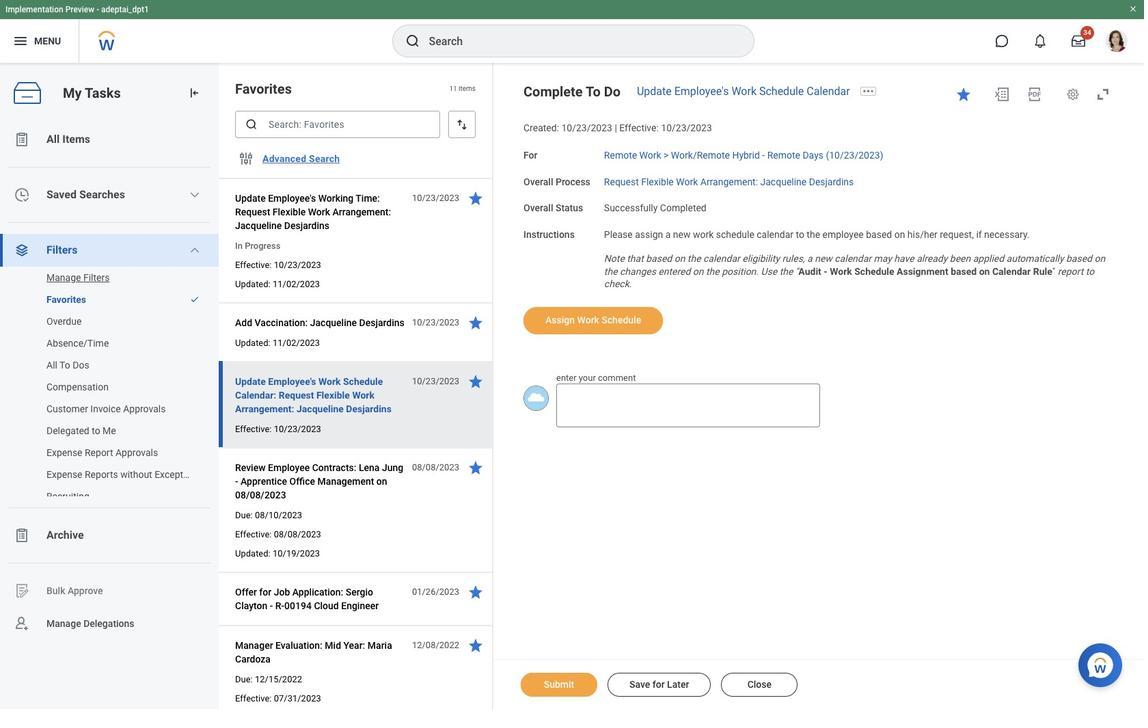 Task type: vqa. For each thing, say whether or not it's contained in the screenshot.
the middle Skill
no



Task type: describe. For each thing, give the bounding box(es) containing it.
all for all to dos
[[46, 360, 57, 371]]

overdue
[[46, 316, 82, 327]]

close
[[748, 679, 772, 690]]

clipboard image
[[14, 131, 30, 148]]

in progress
[[235, 241, 281, 251]]

desjardins inside the "update employee's working time: request flexible work arrangement: jacqueline desjardins"
[[284, 220, 330, 231]]

all items button
[[0, 123, 219, 156]]

|
[[615, 122, 617, 133]]

work/remote
[[671, 150, 730, 161]]

export to excel image
[[994, 86, 1011, 103]]

01/26/2023
[[412, 587, 460, 597]]

12/15/2022
[[255, 674, 302, 684]]

advanced search
[[263, 153, 340, 164]]

applied
[[973, 253, 1005, 264]]

expense reports without exceptions
[[46, 469, 201, 480]]

1 updated: 11/02/2023 from the top
[[235, 279, 320, 289]]

work inside the "update employee's working time: request flexible work arrangement: jacqueline desjardins"
[[308, 207, 330, 217]]

0 vertical spatial a
[[666, 229, 671, 240]]

2 horizontal spatial calendar
[[835, 253, 872, 264]]

effective: down calendar:
[[235, 424, 272, 434]]

star image for update employee's work schedule calendar: request flexible work arrangement: jacqueline desjardins
[[468, 373, 484, 390]]

all for all items
[[46, 133, 60, 146]]

update employee's working time: request flexible work arrangement: jacqueline desjardins button
[[235, 190, 405, 234]]

" inside note that based on the calendar eligibility rules, a new calendar may have already been applied automatically based on the changes entered on the position. use the "
[[796, 266, 799, 277]]

on right automatically
[[1095, 253, 1106, 264]]

absence/time
[[46, 338, 109, 349]]

filters button
[[0, 234, 219, 267]]

to for me
[[92, 425, 100, 436]]

manager
[[235, 640, 273, 651]]

assign work schedule
[[546, 315, 642, 326]]

based up entered
[[646, 253, 672, 264]]

eligibility
[[743, 253, 780, 264]]

on right entered
[[693, 266, 704, 277]]

- inside review employee contracts: lena jung - apprentice office management on 08/08/2023
[[235, 476, 238, 487]]

save
[[630, 679, 650, 690]]

if
[[977, 229, 982, 240]]

all to dos
[[46, 360, 89, 371]]

0 vertical spatial calendar
[[807, 85, 850, 98]]

status
[[556, 203, 583, 214]]

advanced
[[263, 153, 307, 164]]

vaccination:
[[255, 317, 308, 328]]

add vaccination: jacqueline desjardins
[[235, 317, 405, 328]]

menu banner
[[0, 0, 1145, 63]]

schedule inside assign work schedule button
[[602, 315, 642, 326]]

arrangement: inside update employee's work schedule calendar: request flexible work arrangement: jacqueline desjardins
[[235, 403, 294, 414]]

me
[[103, 425, 116, 436]]

offer for job application: sergio clayton ‎- r-00194 cloud engineer button
[[235, 584, 405, 614]]

jacqueline inside the "update employee's working time: request flexible work arrangement: jacqueline desjardins"
[[235, 220, 282, 231]]

advanced search button
[[257, 145, 345, 172]]

list containing manage filters
[[0, 264, 219, 510]]

contracts:
[[312, 462, 357, 473]]

approvals for customer invoice approvals
[[123, 403, 166, 414]]

request flexible work arrangement: jacqueline desjardins
[[604, 176, 854, 187]]

audit
[[799, 266, 822, 277]]

updated: for review employee contracts: lena jung - apprentice office management on 08/08/2023
[[235, 548, 271, 559]]

to for all
[[60, 360, 70, 371]]

gear image
[[1067, 88, 1080, 101]]

request,
[[940, 229, 974, 240]]

star image for update employee's working time: request flexible work arrangement: jacqueline desjardins
[[468, 190, 484, 207]]

close environment banner image
[[1130, 5, 1138, 13]]

without
[[120, 469, 152, 480]]

save for later
[[630, 679, 689, 690]]

star image
[[468, 584, 484, 600]]

sergio
[[346, 587, 373, 598]]

11
[[450, 85, 457, 93]]

customer
[[46, 403, 88, 414]]

the up entered
[[688, 253, 701, 264]]

2 horizontal spatial request
[[604, 176, 639, 187]]

2 remote from the left
[[768, 150, 801, 161]]

clock check image
[[14, 187, 30, 203]]

report to check
[[604, 266, 1097, 289]]

to for check
[[1086, 266, 1095, 277]]

dos
[[73, 360, 89, 371]]

expense report approvals
[[46, 447, 158, 458]]

customer invoice approvals button
[[0, 395, 205, 423]]

1 remote from the left
[[604, 150, 637, 161]]

effective: for manager evaluation: mid year: maria cardoza
[[235, 693, 272, 704]]

2 updated: from the top
[[235, 338, 271, 348]]

remote work > work/remote hybrid - remote days (10/23/2023) link
[[604, 147, 884, 161]]

action bar region
[[494, 659, 1145, 709]]

assign
[[635, 229, 663, 240]]

overall status element
[[604, 194, 707, 215]]

all items
[[46, 133, 90, 146]]

add
[[235, 317, 252, 328]]

work inside 'link'
[[640, 150, 662, 161]]

00194
[[285, 600, 312, 611]]

please assign a new work schedule calendar to the employee based on his/her request, if necessary.
[[604, 229, 1030, 240]]

adeptai_dpt1
[[101, 5, 149, 14]]

manage for manage delegations
[[46, 618, 81, 629]]

searches
[[79, 188, 125, 201]]

enter your comment text field
[[557, 384, 821, 428]]

star image for add vaccination: jacqueline desjardins
[[468, 315, 484, 331]]

audit - work schedule assignment based on calendar rule "
[[799, 266, 1058, 277]]

note that based on the calendar eligibility rules, a new calendar may have already been applied automatically based on the changes entered on the position. use the "
[[604, 253, 1108, 277]]

do
[[604, 83, 621, 100]]

effective: for update employee's working time: request flexible work arrangement: jacqueline desjardins
[[235, 260, 272, 270]]

view printable version (pdf) image
[[1027, 86, 1043, 103]]

in
[[235, 241, 243, 251]]

based down been
[[951, 266, 977, 277]]

0 vertical spatial 08/08/2023
[[412, 462, 460, 472]]

the left position.
[[706, 266, 720, 277]]

2 11/02/2023 from the top
[[273, 338, 320, 348]]

search
[[309, 153, 340, 164]]

2 effective: 10/23/2023 from the top
[[235, 424, 321, 434]]

absence/time button
[[0, 330, 205, 357]]

2 horizontal spatial flexible
[[642, 176, 674, 187]]

assign work schedule button
[[524, 307, 663, 334]]

archive
[[46, 529, 84, 542]]

job
[[274, 587, 290, 598]]

compensation button
[[0, 373, 205, 401]]

my
[[63, 85, 82, 101]]

jacqueline inside button
[[310, 317, 357, 328]]

0 vertical spatial new
[[673, 229, 691, 240]]

comment
[[598, 373, 636, 383]]

item list element
[[219, 63, 494, 709]]

inbox large image
[[1072, 34, 1086, 48]]

days
[[803, 150, 824, 161]]

0 vertical spatial search image
[[404, 33, 421, 49]]

cardoza
[[235, 654, 271, 665]]

add vaccination: jacqueline desjardins button
[[235, 315, 405, 331]]

manager evaluation: mid year: maria cardoza
[[235, 640, 392, 665]]

approvals for expense report approvals
[[116, 447, 158, 458]]

the down note
[[604, 266, 618, 277]]

on up entered
[[675, 253, 685, 264]]

tasks
[[85, 85, 121, 101]]

created: 10/23/2023 | effective: 10/23/2023
[[524, 122, 712, 133]]

update employee's work schedule calendar link
[[637, 85, 850, 98]]

delegations
[[84, 618, 134, 629]]

desjardins inside button
[[359, 317, 405, 328]]

due: for manager evaluation: mid year: maria cardoza
[[235, 674, 253, 684]]

2 updated: 11/02/2023 from the top
[[235, 338, 320, 348]]

office
[[290, 476, 315, 487]]

delegated to me
[[46, 425, 116, 436]]

expense for expense report approvals
[[46, 447, 82, 458]]

filters inside dropdown button
[[46, 243, 78, 256]]

progress
[[245, 241, 281, 251]]

the left "employee"
[[807, 229, 821, 240]]

34
[[1084, 29, 1092, 36]]



Task type: locate. For each thing, give the bounding box(es) containing it.
reports
[[85, 469, 118, 480]]

new left work
[[673, 229, 691, 240]]

remote left days
[[768, 150, 801, 161]]

1 vertical spatial approvals
[[116, 447, 158, 458]]

0 vertical spatial due:
[[235, 510, 253, 520]]

11/02/2023 down vaccination:
[[273, 338, 320, 348]]

employee's for update employee's work schedule calendar: request flexible work arrangement: jacqueline desjardins
[[268, 376, 316, 387]]

new up 'audit'
[[815, 253, 833, 264]]

employee's inside update employee's work schedule calendar: request flexible work arrangement: jacqueline desjardins
[[268, 376, 316, 387]]

effective: 10/23/2023 up employee
[[235, 424, 321, 434]]

necessary.
[[985, 229, 1030, 240]]

on down applied
[[980, 266, 990, 277]]

approvals inside button
[[116, 447, 158, 458]]

manage up favorites button
[[46, 272, 81, 283]]

overall status
[[524, 203, 583, 214]]

entered
[[659, 266, 691, 277]]

0 horizontal spatial flexible
[[273, 207, 306, 217]]

1 horizontal spatial to
[[796, 229, 805, 240]]

schedule inside update employee's work schedule calendar: request flexible work arrangement: jacqueline desjardins
[[343, 376, 383, 387]]

schedule for audit - work schedule assignment based on calendar rule "
[[855, 266, 895, 277]]

1 vertical spatial employee's
[[268, 193, 316, 204]]

1 horizontal spatial calendar
[[757, 229, 794, 240]]

instructions
[[524, 229, 575, 240]]

11/02/2023 up vaccination:
[[273, 279, 320, 289]]

(10/23/2023)
[[826, 150, 884, 161]]

star image
[[956, 86, 972, 103], [468, 190, 484, 207], [468, 315, 484, 331], [468, 373, 484, 390], [468, 460, 484, 476], [468, 637, 484, 654]]

based up may
[[866, 229, 892, 240]]

clayton
[[235, 600, 268, 611]]

report
[[85, 447, 113, 458]]

expense inside "button"
[[46, 469, 82, 480]]

items
[[459, 85, 476, 93]]

0 vertical spatial filters
[[46, 243, 78, 256]]

0 vertical spatial for
[[259, 587, 272, 598]]

0 horizontal spatial new
[[673, 229, 691, 240]]

1 vertical spatial updated: 11/02/2023
[[235, 338, 320, 348]]

expense up recruiting
[[46, 469, 82, 480]]

update down configure image
[[235, 193, 266, 204]]

2 expense from the top
[[46, 469, 82, 480]]

items
[[62, 133, 90, 146]]

a up 'audit'
[[808, 253, 813, 264]]

effective: right |
[[620, 122, 659, 133]]

time:
[[356, 193, 380, 204]]

1 horizontal spatial filters
[[83, 272, 110, 283]]

0 horizontal spatial favorites
[[46, 294, 86, 305]]

calendar up position.
[[704, 253, 740, 264]]

1 horizontal spatial request
[[279, 390, 314, 401]]

update for update employee's working time: request flexible work arrangement: jacqueline desjardins
[[235, 193, 266, 204]]

jacqueline down days
[[761, 176, 807, 187]]

- right the preview
[[97, 5, 99, 14]]

0 horizontal spatial filters
[[46, 243, 78, 256]]

new inside note that based on the calendar eligibility rules, a new calendar may have already been applied automatically based on the changes entered on the position. use the "
[[815, 253, 833, 264]]

fullscreen image
[[1095, 86, 1112, 103]]

1 horizontal spatial calendar
[[993, 266, 1031, 277]]

star image for manager evaluation: mid year: maria cardoza
[[468, 637, 484, 654]]

0 vertical spatial flexible
[[642, 176, 674, 187]]

request flexible work arrangement: jacqueline desjardins link
[[604, 173, 854, 187]]

employee
[[268, 462, 310, 473]]

jacqueline inside update employee's work schedule calendar: request flexible work arrangement: jacqueline desjardins
[[297, 403, 344, 414]]

chevron down image
[[190, 245, 201, 256]]

0 horizontal spatial search image
[[245, 118, 258, 131]]

jacqueline up 'contracts:'
[[297, 403, 344, 414]]

favorites inside item list element
[[235, 81, 292, 97]]

transformation import image
[[187, 86, 201, 100]]

2 vertical spatial arrangement:
[[235, 403, 294, 414]]

arrangement:
[[701, 176, 758, 187], [333, 207, 391, 217], [235, 403, 294, 414]]

0 vertical spatial expense
[[46, 447, 82, 458]]

evaluation:
[[276, 640, 323, 651]]

request right calendar:
[[279, 390, 314, 401]]

0 vertical spatial approvals
[[123, 403, 166, 414]]

all inside button
[[46, 360, 57, 371]]

2 all from the top
[[46, 360, 57, 371]]

all left dos
[[46, 360, 57, 371]]

updated: 11/02/2023 down vaccination:
[[235, 338, 320, 348]]

0 vertical spatial manage
[[46, 272, 81, 283]]

1 horizontal spatial search image
[[404, 33, 421, 49]]

0 vertical spatial 11/02/2023
[[273, 279, 320, 289]]

1 vertical spatial 11/02/2023
[[273, 338, 320, 348]]

0 horizontal spatial for
[[259, 587, 272, 598]]

0 vertical spatial employee's
[[675, 85, 729, 98]]

update for update employee's work schedule calendar: request flexible work arrangement: jacqueline desjardins
[[235, 376, 266, 387]]

management
[[318, 476, 374, 487]]

1 updated: from the top
[[235, 279, 271, 289]]

1 vertical spatial overall
[[524, 203, 554, 214]]

0 horizontal spatial calendar
[[807, 85, 850, 98]]

expense down delegated
[[46, 447, 82, 458]]

effective: 10/23/2023
[[235, 260, 321, 270], [235, 424, 321, 434]]

successfully
[[604, 203, 658, 214]]

filters up favorites button
[[83, 272, 110, 283]]

on down jung
[[377, 476, 387, 487]]

1 vertical spatial arrangement:
[[333, 207, 391, 217]]

employee's up work/remote
[[675, 85, 729, 98]]

bulk approve link
[[0, 574, 219, 607]]

update for update employee's work schedule calendar
[[637, 85, 672, 98]]

lena
[[359, 462, 380, 473]]

effective: down 'due: 12/15/2022'
[[235, 693, 272, 704]]

due: down the cardoza on the bottom of page
[[235, 674, 253, 684]]

my tasks element
[[0, 63, 219, 709]]

jacqueline up in progress
[[235, 220, 282, 231]]

review employee contracts: lena jung - apprentice office management on 08/08/2023 button
[[235, 460, 405, 503]]

on left his/her
[[895, 229, 906, 240]]

2 vertical spatial request
[[279, 390, 314, 401]]

to right report
[[1086, 266, 1095, 277]]

assign
[[546, 315, 575, 326]]

updated: down add
[[235, 338, 271, 348]]

user plus image
[[14, 615, 30, 632]]

1 horizontal spatial arrangement:
[[333, 207, 391, 217]]

remote work > work/remote hybrid - remote days (10/23/2023)
[[604, 150, 884, 161]]

>
[[664, 150, 669, 161]]

1 11/02/2023 from the top
[[273, 279, 320, 289]]

1 vertical spatial all
[[46, 360, 57, 371]]

clipboard image
[[14, 527, 30, 544]]

to for complete
[[586, 83, 601, 100]]

note
[[604, 253, 625, 264]]

2 horizontal spatial arrangement:
[[701, 176, 758, 187]]

complete to do
[[524, 83, 621, 100]]

saved
[[46, 188, 77, 201]]

1 horizontal spatial to
[[586, 83, 601, 100]]

delegated to me button
[[0, 417, 205, 444]]

to left me
[[92, 425, 100, 436]]

rename image
[[14, 583, 30, 599]]

work
[[732, 85, 757, 98], [640, 150, 662, 161], [676, 176, 698, 187], [308, 207, 330, 217], [830, 266, 853, 277], [577, 315, 600, 326], [319, 376, 341, 387], [352, 390, 375, 401]]

arrangement: down remote work > work/remote hybrid - remote days (10/23/2023)
[[701, 176, 758, 187]]

0 vertical spatial all
[[46, 133, 60, 146]]

review
[[235, 462, 266, 473]]

manage inside button
[[46, 272, 81, 283]]

08/08/2023 right jung
[[412, 462, 460, 472]]

1 vertical spatial manage
[[46, 618, 81, 629]]

manage delegations
[[46, 618, 134, 629]]

1 horizontal spatial new
[[815, 253, 833, 264]]

offer for job application: sergio clayton ‎- r-00194 cloud engineer
[[235, 587, 379, 611]]

menu button
[[0, 19, 79, 63]]

employee's inside the "update employee's working time: request flexible work arrangement: jacqueline desjardins"
[[268, 193, 316, 204]]

to left dos
[[60, 360, 70, 371]]

- down review on the left bottom of page
[[235, 476, 238, 487]]

0 vertical spatial update
[[637, 85, 672, 98]]

for for offer
[[259, 587, 272, 598]]

1 vertical spatial for
[[653, 679, 665, 690]]

a right assign
[[666, 229, 671, 240]]

08/08/2023 down apprentice
[[235, 490, 286, 501]]

- right "hybrid"
[[763, 150, 765, 161]]

for up the ‎-
[[259, 587, 272, 598]]

list
[[0, 123, 219, 640], [0, 264, 219, 510]]

1 horizontal spatial "
[[1053, 266, 1056, 277]]

0 vertical spatial to
[[586, 83, 601, 100]]

approvals right invoice
[[123, 403, 166, 414]]

schedule for update employee's work schedule calendar: request flexible work arrangement: jacqueline desjardins
[[343, 376, 383, 387]]

expense for expense reports without exceptions
[[46, 469, 82, 480]]

employee's up calendar:
[[268, 376, 316, 387]]

1 horizontal spatial remote
[[768, 150, 801, 161]]

-
[[97, 5, 99, 14], [763, 150, 765, 161], [824, 266, 828, 277], [235, 476, 238, 487]]

manage for manage filters
[[46, 272, 81, 283]]

1 vertical spatial calendar
[[993, 266, 1031, 277]]

update up calendar:
[[235, 376, 266, 387]]

0 vertical spatial arrangement:
[[701, 176, 758, 187]]

0 vertical spatial effective: 10/23/2023
[[235, 260, 321, 270]]

overdue button
[[0, 308, 205, 335]]

manage down bulk
[[46, 618, 81, 629]]

1 vertical spatial search image
[[245, 118, 258, 131]]

request up successfully
[[604, 176, 639, 187]]

invoice
[[91, 403, 121, 414]]

0 vertical spatial overall
[[524, 176, 554, 187]]

employee's for update employee's work schedule calendar
[[675, 85, 729, 98]]

saved searches
[[46, 188, 125, 201]]

1 overall from the top
[[524, 176, 554, 187]]

for inside 'button'
[[653, 679, 665, 690]]

overall process
[[524, 176, 591, 187]]

expense inside button
[[46, 447, 82, 458]]

1 vertical spatial update
[[235, 193, 266, 204]]

remote
[[604, 150, 637, 161], [768, 150, 801, 161]]

changes
[[620, 266, 656, 277]]

2 vertical spatial update
[[235, 376, 266, 387]]

favorites inside button
[[46, 294, 86, 305]]

0 vertical spatial to
[[796, 229, 805, 240]]

1 all from the top
[[46, 133, 60, 146]]

bulk
[[46, 585, 65, 596]]

flexible inside the "update employee's working time: request flexible work arrangement: jacqueline desjardins"
[[273, 207, 306, 217]]

2 horizontal spatial to
[[1086, 266, 1095, 277]]

0 horizontal spatial arrangement:
[[235, 403, 294, 414]]

calendar up report to check on the right of the page
[[835, 253, 872, 264]]

2 vertical spatial 08/08/2023
[[274, 529, 321, 540]]

use
[[761, 266, 778, 277]]

process
[[556, 176, 591, 187]]

calendar
[[807, 85, 850, 98], [993, 266, 1031, 277]]

review employee contracts: lena jung - apprentice office management on 08/08/2023
[[235, 462, 404, 501]]

arrangement: inside request flexible work arrangement: jacqueline desjardins link
[[701, 176, 758, 187]]

calendar up eligibility
[[757, 229, 794, 240]]

recruiting button
[[0, 483, 205, 510]]

created:
[[524, 122, 559, 133]]

for right "save"
[[653, 679, 665, 690]]

3 updated: from the top
[[235, 548, 271, 559]]

flexible inside update employee's work schedule calendar: request flexible work arrangement: jacqueline desjardins
[[317, 390, 350, 401]]

2 overall from the top
[[524, 203, 554, 214]]

1 vertical spatial a
[[808, 253, 813, 264]]

- right 'audit'
[[824, 266, 828, 277]]

updated: 11/02/2023 up vaccination:
[[235, 279, 320, 289]]

approvals up without
[[116, 447, 158, 458]]

exceptions
[[155, 469, 201, 480]]

chevron down image
[[190, 189, 201, 200]]

0 horizontal spatial request
[[235, 207, 270, 217]]

all inside button
[[46, 133, 60, 146]]

1 horizontal spatial a
[[808, 253, 813, 264]]

08/08/2023 up 10/19/2023
[[274, 529, 321, 540]]

enter your comment
[[557, 373, 636, 383]]

update right do
[[637, 85, 672, 98]]

to inside button
[[60, 360, 70, 371]]

1 vertical spatial expense
[[46, 469, 82, 480]]

check image
[[190, 295, 200, 304]]

0 horizontal spatial to
[[92, 425, 100, 436]]

perspective image
[[14, 242, 30, 258]]

schedule for update employee's work schedule calendar
[[760, 85, 804, 98]]

2 vertical spatial updated:
[[235, 548, 271, 559]]

recruiting
[[46, 491, 89, 502]]

arrangement: down calendar:
[[235, 403, 294, 414]]

profile logan mcneil image
[[1106, 30, 1128, 55]]

for inside "offer for job application: sergio clayton ‎- r-00194 cloud engineer"
[[259, 587, 272, 598]]

update employee's working time: request flexible work arrangement: jacqueline desjardins
[[235, 193, 391, 231]]

a
[[666, 229, 671, 240], [808, 253, 813, 264]]

configure image
[[238, 150, 254, 167]]

1 vertical spatial request
[[235, 207, 270, 217]]

remote down created: 10/23/2023 | effective: 10/23/2023
[[604, 150, 637, 161]]

automatically
[[1007, 253, 1064, 264]]

justify image
[[12, 33, 29, 49]]

based
[[866, 229, 892, 240], [646, 253, 672, 264], [1067, 253, 1093, 264], [951, 266, 977, 277]]

1 expense from the top
[[46, 447, 82, 458]]

1 vertical spatial new
[[815, 253, 833, 264]]

a inside note that based on the calendar eligibility rules, a new calendar may have already been applied automatically based on the changes entered on the position. use the "
[[808, 253, 813, 264]]

0 vertical spatial updated: 11/02/2023
[[235, 279, 320, 289]]

updated: down effective: 08/08/2023
[[235, 548, 271, 559]]

filters up manage filters
[[46, 243, 78, 256]]

1 vertical spatial effective: 10/23/2023
[[235, 424, 321, 434]]

effective:
[[620, 122, 659, 133], [235, 260, 272, 270], [235, 424, 272, 434], [235, 529, 272, 540], [235, 693, 272, 704]]

due: for review employee contracts: lena jung - apprentice office management on 08/08/2023
[[235, 510, 253, 520]]

engineer
[[341, 600, 379, 611]]

bulk approve
[[46, 585, 103, 596]]

1 vertical spatial flexible
[[273, 207, 306, 217]]

filters inside button
[[83, 272, 110, 283]]

completed
[[660, 203, 707, 214]]

update inside the "update employee's working time: request flexible work arrangement: jacqueline desjardins"
[[235, 193, 266, 204]]

1 " from the left
[[796, 266, 799, 277]]

12/08/2022
[[412, 640, 460, 650]]

0 horizontal spatial "
[[796, 266, 799, 277]]

0 vertical spatial request
[[604, 176, 639, 187]]

request inside update employee's work schedule calendar: request flexible work arrangement: jacqueline desjardins
[[279, 390, 314, 401]]

that
[[627, 253, 644, 264]]

2 manage from the top
[[46, 618, 81, 629]]

approve
[[68, 585, 103, 596]]

complete
[[524, 83, 583, 100]]

updated: down in progress
[[235, 279, 271, 289]]

request up in progress
[[235, 207, 270, 217]]

overall for overall status
[[524, 203, 554, 214]]

1 horizontal spatial for
[[653, 679, 665, 690]]

calendar up days
[[807, 85, 850, 98]]

1 vertical spatial updated:
[[235, 338, 271, 348]]

0 vertical spatial favorites
[[235, 81, 292, 97]]

effective: down in progress
[[235, 260, 272, 270]]

1 horizontal spatial flexible
[[317, 390, 350, 401]]

2 vertical spatial to
[[92, 425, 100, 436]]

update employee's work schedule calendar: request flexible work arrangement: jacqueline desjardins
[[235, 376, 392, 414]]

overall up instructions
[[524, 203, 554, 214]]

to inside report to check
[[1086, 266, 1095, 277]]

for for save
[[653, 679, 665, 690]]

0 horizontal spatial calendar
[[704, 253, 740, 264]]

10/19/2023
[[273, 548, 320, 559]]

the down rules,
[[780, 266, 793, 277]]

employee's for update employee's working time: request flexible work arrangement: jacqueline desjardins
[[268, 193, 316, 204]]

desjardins inside update employee's work schedule calendar: request flexible work arrangement: jacqueline desjardins
[[346, 403, 392, 414]]

all left items
[[46, 133, 60, 146]]

1 vertical spatial due:
[[235, 674, 253, 684]]

overall down for
[[524, 176, 554, 187]]

jacqueline right vaccination:
[[310, 317, 357, 328]]

request inside the "update employee's working time: request flexible work arrangement: jacqueline desjardins"
[[235, 207, 270, 217]]

compensation
[[46, 382, 109, 392]]

arrangement: down the time:
[[333, 207, 391, 217]]

later
[[667, 679, 689, 690]]

employee's down advanced
[[268, 193, 316, 204]]

0 horizontal spatial remote
[[604, 150, 637, 161]]

1 vertical spatial 08/08/2023
[[235, 490, 286, 501]]

effective: for review employee contracts: lena jung - apprentice office management on 08/08/2023
[[235, 529, 272, 540]]

to left do
[[586, 83, 601, 100]]

2 vertical spatial employee's
[[268, 376, 316, 387]]

jung
[[382, 462, 404, 473]]

1 effective: 10/23/2023 from the top
[[235, 260, 321, 270]]

07/31/2023
[[274, 693, 321, 704]]

0 horizontal spatial to
[[60, 360, 70, 371]]

manage filters
[[46, 272, 110, 283]]

1 vertical spatial favorites
[[46, 294, 86, 305]]

1 manage from the top
[[46, 272, 81, 283]]

effective: down due: 08/10/2023 on the left
[[235, 529, 272, 540]]

08/08/2023 inside review employee contracts: lena jung - apprentice office management on 08/08/2023
[[235, 490, 286, 501]]

Search: Favorites text field
[[235, 111, 440, 138]]

2 " from the left
[[1053, 266, 1056, 277]]

updated: for update employee's working time: request flexible work arrangement: jacqueline desjardins
[[235, 279, 271, 289]]

request
[[604, 176, 639, 187], [235, 207, 270, 217], [279, 390, 314, 401]]

approvals inside button
[[123, 403, 166, 414]]

1 vertical spatial to
[[60, 360, 70, 371]]

assignment
[[897, 266, 949, 277]]

.
[[630, 279, 632, 289]]

update inside update employee's work schedule calendar: request flexible work arrangement: jacqueline desjardins
[[235, 376, 266, 387]]

calendar down applied
[[993, 266, 1031, 277]]

submit button
[[521, 673, 598, 697]]

list containing all items
[[0, 123, 219, 640]]

search image
[[404, 33, 421, 49], [245, 118, 258, 131]]

manager evaluation: mid year: maria cardoza button
[[235, 637, 405, 667]]

mid
[[325, 640, 341, 651]]

2 vertical spatial flexible
[[317, 390, 350, 401]]

- inside 'link'
[[763, 150, 765, 161]]

34 button
[[1064, 26, 1095, 56]]

to up rules,
[[796, 229, 805, 240]]

1 list from the top
[[0, 123, 219, 640]]

arrangement: inside the "update employee's working time: request flexible work arrangement: jacqueline desjardins"
[[333, 207, 391, 217]]

" down rules,
[[796, 266, 799, 277]]

effective: 10/23/2023 down "progress"
[[235, 260, 321, 270]]

Search Workday  search field
[[429, 26, 726, 56]]

year:
[[344, 640, 365, 651]]

1 due: from the top
[[235, 510, 253, 520]]

2 due: from the top
[[235, 674, 253, 684]]

on inside review employee contracts: lena jung - apprentice office management on 08/08/2023
[[377, 476, 387, 487]]

0 horizontal spatial a
[[666, 229, 671, 240]]

1 vertical spatial filters
[[83, 272, 110, 283]]

my tasks
[[63, 85, 121, 101]]

delegated
[[46, 425, 89, 436]]

- inside menu banner
[[97, 5, 99, 14]]

1 vertical spatial to
[[1086, 266, 1095, 277]]

notifications large image
[[1034, 34, 1048, 48]]

sort image
[[455, 118, 469, 131]]

2 list from the top
[[0, 264, 219, 510]]

overall for overall process
[[524, 176, 554, 187]]

star image for review employee contracts: lena jung - apprentice office management on 08/08/2023
[[468, 460, 484, 476]]

to inside 'button'
[[92, 425, 100, 436]]

based up report
[[1067, 253, 1093, 264]]

1 horizontal spatial favorites
[[235, 81, 292, 97]]

" left report
[[1053, 266, 1056, 277]]

0 vertical spatial updated:
[[235, 279, 271, 289]]

due: left the 08/10/2023
[[235, 510, 253, 520]]

saved searches button
[[0, 178, 219, 211]]



